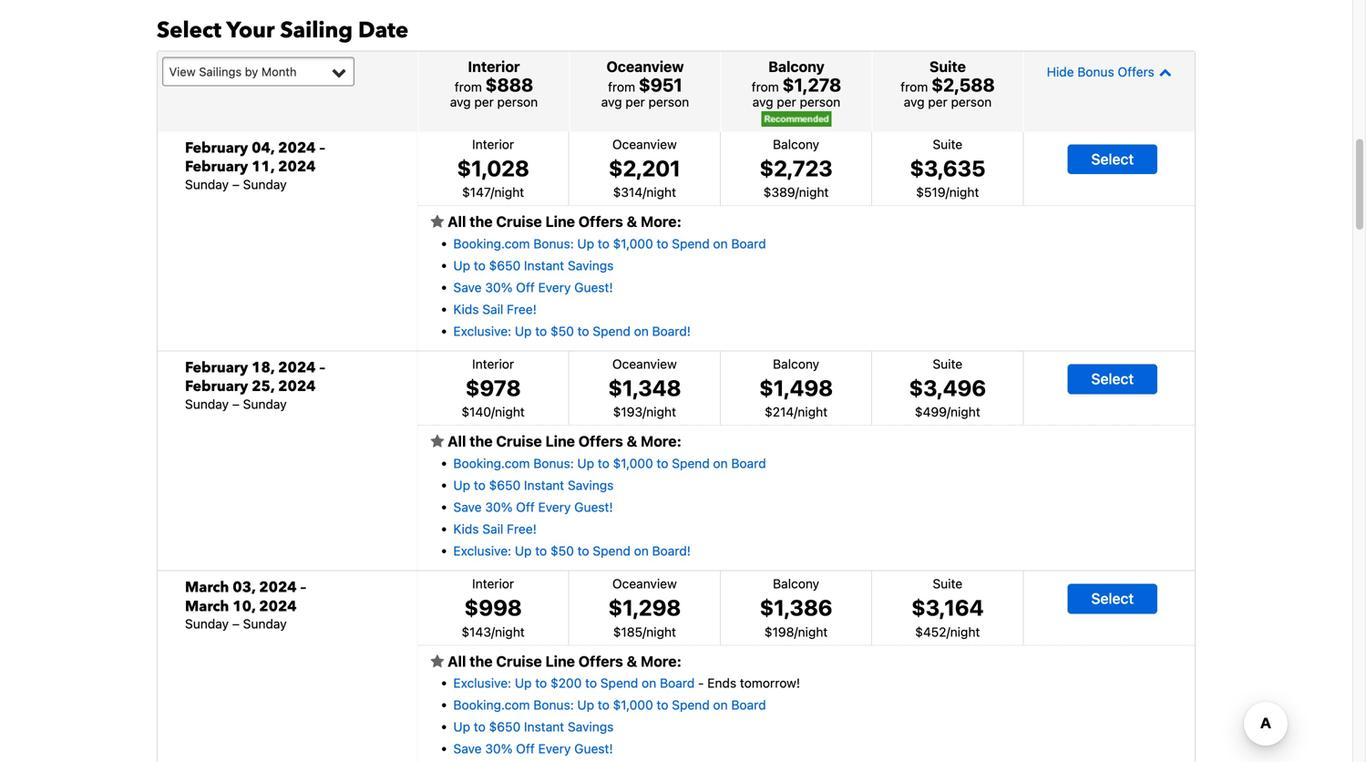 Task type: locate. For each thing, give the bounding box(es) containing it.
3 booking.com bonus: up to $1,000 to spend on board link from the top
[[454, 698, 766, 713]]

30% inside exclusive: up to $200 to spend on board -                   ends tomorrow! booking.com bonus: up to $1,000 to spend on board up to $650 instant savings save 30% off every guest!
[[485, 741, 513, 756]]

spend down -
[[672, 698, 710, 713]]

oceanview inside oceanview $2,201 $314 / night
[[613, 137, 677, 152]]

0 vertical spatial every
[[538, 280, 571, 295]]

04,
[[252, 138, 275, 158]]

night down $3,164
[[951, 624, 980, 639]]

1 save 30% off every guest! link from the top
[[454, 280, 613, 295]]

booking.com for $1,028
[[454, 236, 530, 251]]

booking.com bonus: up to $1,000 to spend on board link down $193
[[454, 456, 766, 471]]

per for $1,278
[[777, 94, 797, 109]]

select link
[[1068, 144, 1158, 174], [1068, 364, 1158, 394], [1068, 584, 1158, 614]]

2 vertical spatial savings
[[568, 719, 614, 734]]

2 sail from the top
[[483, 521, 504, 537]]

1 vertical spatial booking.com
[[454, 456, 530, 471]]

avg
[[450, 94, 471, 109], [601, 94, 622, 109], [753, 94, 774, 109], [904, 94, 925, 109]]

more: down $314
[[641, 213, 682, 230]]

balcony up $1,386
[[773, 576, 820, 591]]

per inside oceanview from $951 avg per person
[[626, 94, 645, 109]]

2 vertical spatial save 30% off every guest! link
[[454, 741, 613, 756]]

spend
[[672, 236, 710, 251], [593, 324, 631, 339], [672, 456, 710, 471], [593, 543, 631, 558], [601, 676, 638, 691], [672, 698, 710, 713]]

from up the recommended image
[[752, 79, 779, 94]]

per inside the balcony from $1,278 avg per person
[[777, 94, 797, 109]]

2 vertical spatial instant
[[524, 719, 564, 734]]

exclusive: up to $50 to spend on board! link for $2,201
[[454, 324, 691, 339]]

3 bonus: from the top
[[534, 698, 574, 713]]

3 per from the left
[[777, 94, 797, 109]]

march left 03,
[[185, 578, 229, 598]]

save inside exclusive: up to $200 to spend on board -                   ends tomorrow! booking.com bonus: up to $1,000 to spend on board up to $650 instant savings save 30% off every guest!
[[454, 741, 482, 756]]

sunday down 18,
[[243, 397, 287, 412]]

sunday left 11,
[[185, 177, 229, 192]]

2 vertical spatial all the cruise line offers & more:
[[444, 653, 682, 670]]

night down $1,386
[[798, 624, 828, 639]]

per inside interior from $888 avg per person
[[474, 94, 494, 109]]

3 booking.com from the top
[[454, 698, 530, 713]]

offers up exclusive: up to $200 to spend on board link
[[579, 653, 623, 670]]

avg for $1,278
[[753, 94, 774, 109]]

1 avg from the left
[[450, 94, 471, 109]]

1 bonus: from the top
[[534, 236, 574, 251]]

$2,201
[[609, 155, 681, 181]]

select for $1,386
[[1092, 590, 1134, 607]]

suite inside suite $3,496 $499 / night
[[933, 356, 963, 371]]

avg inside suite from $2,588 avg per person
[[904, 94, 925, 109]]

line for $998
[[546, 653, 575, 670]]

0 vertical spatial guest!
[[575, 280, 613, 295]]

/ inside oceanview $2,201 $314 / night
[[643, 185, 647, 200]]

1 vertical spatial exclusive: up to $50 to spend on board! link
[[454, 543, 691, 558]]

board
[[732, 236, 766, 251], [732, 456, 766, 471], [660, 676, 695, 691], [732, 698, 766, 713]]

10,
[[233, 596, 256, 617]]

2 save from the top
[[454, 500, 482, 515]]

$1,000 down exclusive: up to $200 to spend on board link
[[613, 698, 653, 713]]

person up "$3,635" at top
[[951, 94, 992, 109]]

balcony inside balcony $2,723 $389 / night
[[773, 137, 820, 152]]

free!
[[507, 302, 537, 317], [507, 521, 537, 537]]

2 all the cruise line offers & more: from the top
[[444, 433, 682, 450]]

1 save from the top
[[454, 280, 482, 295]]

$389
[[764, 185, 796, 200]]

all the cruise line offers & more:
[[444, 213, 682, 230], [444, 433, 682, 450], [444, 653, 682, 670]]

night for $1,298
[[647, 624, 676, 639]]

from for $2,588
[[901, 79, 928, 94]]

1 cruise from the top
[[496, 213, 542, 230]]

from left $888
[[455, 79, 482, 94]]

/ inside suite $3,635 $519 / night
[[946, 185, 950, 200]]

oceanview inside oceanview $1,298 $185 / night
[[613, 576, 677, 591]]

kids sail free! link for $1,028
[[454, 302, 537, 317]]

1 vertical spatial cruise
[[496, 433, 542, 450]]

night for $1,028
[[495, 185, 524, 200]]

exclusive: up to $200 to spend on board -                   ends tomorrow! booking.com bonus: up to $1,000 to spend on board up to $650 instant savings save 30% off every guest!
[[454, 676, 800, 756]]

$314
[[613, 185, 643, 200]]

from inside suite from $2,588 avg per person
[[901, 79, 928, 94]]

4 avg from the left
[[904, 94, 925, 109]]

0 vertical spatial booking.com bonus: up to $1,000 to spend on board link
[[454, 236, 766, 251]]

2 kids sail free! link from the top
[[454, 521, 537, 537]]

3 from from the left
[[752, 79, 779, 94]]

night inside suite $3,635 $519 / night
[[950, 185, 979, 200]]

1 vertical spatial $50
[[551, 543, 574, 558]]

/ inside suite $3,496 $499 / night
[[947, 405, 951, 420]]

2 30% from the top
[[485, 500, 513, 515]]

1 guest! from the top
[[575, 280, 613, 295]]

–
[[320, 138, 325, 158], [232, 177, 240, 192], [320, 358, 325, 378], [232, 397, 240, 412], [301, 578, 306, 598], [232, 616, 240, 631]]

0 vertical spatial star image
[[431, 215, 444, 229]]

from
[[455, 79, 482, 94], [608, 79, 636, 94], [752, 79, 779, 94], [901, 79, 928, 94]]

/ inside interior $998 $143 / night
[[491, 624, 495, 639]]

2 vertical spatial 30%
[[485, 741, 513, 756]]

night for $2,723
[[799, 185, 829, 200]]

to
[[598, 236, 610, 251], [657, 236, 669, 251], [474, 258, 486, 273], [535, 324, 547, 339], [578, 324, 589, 339], [598, 456, 610, 471], [657, 456, 669, 471], [474, 478, 486, 493], [535, 543, 547, 558], [578, 543, 589, 558], [535, 676, 547, 691], [585, 676, 597, 691], [598, 698, 610, 713], [657, 698, 669, 713], [474, 719, 486, 734]]

march
[[185, 578, 229, 598], [185, 596, 229, 617]]

2 the from the top
[[470, 433, 493, 450]]

hide bonus offers link
[[1029, 56, 1191, 88]]

2 savings from the top
[[568, 478, 614, 493]]

2 star image from the top
[[431, 435, 444, 449]]

oceanview for $1,348
[[613, 356, 677, 371]]

interior $978 $140 / night
[[462, 356, 525, 420]]

all the cruise line offers & more: down $314
[[444, 213, 682, 230]]

/ down $978
[[491, 405, 495, 420]]

save
[[454, 280, 482, 295], [454, 500, 482, 515], [454, 741, 482, 756]]

0 vertical spatial the
[[470, 213, 493, 230]]

$1,298
[[609, 595, 681, 620]]

2 instant from the top
[[524, 478, 564, 493]]

2 $1,000 from the top
[[613, 456, 653, 471]]

3 line from the top
[[546, 653, 575, 670]]

2 vertical spatial booking.com
[[454, 698, 530, 713]]

select link for $3,496
[[1068, 364, 1158, 394]]

night inside oceanview $1,298 $185 / night
[[647, 624, 676, 639]]

suite
[[930, 58, 966, 75], [933, 137, 963, 152], [933, 356, 963, 371], [933, 576, 963, 591]]

night for $1,498
[[798, 405, 828, 420]]

instant for $1,028
[[524, 258, 564, 273]]

from inside interior from $888 avg per person
[[455, 79, 482, 94]]

0 vertical spatial save
[[454, 280, 482, 295]]

0 vertical spatial bonus:
[[534, 236, 574, 251]]

$650 down $140
[[489, 478, 521, 493]]

$50 for $978
[[551, 543, 574, 558]]

select
[[157, 15, 221, 45], [1092, 150, 1134, 168], [1092, 370, 1134, 387], [1092, 590, 1134, 607]]

2 vertical spatial all
[[448, 653, 466, 670]]

suite for $3,164
[[933, 576, 963, 591]]

balcony up the recommended image
[[769, 58, 825, 75]]

3 more: from the top
[[641, 653, 682, 670]]

savings down $193
[[568, 478, 614, 493]]

0 vertical spatial all
[[448, 213, 466, 230]]

guest! for $2,201
[[575, 280, 613, 295]]

2 vertical spatial every
[[538, 741, 571, 756]]

up
[[578, 236, 594, 251], [454, 258, 470, 273], [515, 324, 532, 339], [578, 456, 594, 471], [454, 478, 470, 493], [515, 543, 532, 558], [515, 676, 532, 691], [578, 698, 594, 713], [454, 719, 470, 734]]

board! up $1,348
[[652, 324, 691, 339]]

2 person from the left
[[649, 94, 689, 109]]

2 line from the top
[[546, 433, 575, 450]]

1 select link from the top
[[1068, 144, 1158, 174]]

3 $1,000 from the top
[[613, 698, 653, 713]]

2 vertical spatial up to $650 instant savings link
[[454, 719, 614, 734]]

view sailings by month
[[169, 65, 297, 78]]

0 vertical spatial booking.com bonus: up to $1,000 to spend on board up to $650 instant savings save 30% off every guest! kids sail free! exclusive: up to $50 to spend on board!
[[454, 236, 766, 339]]

exclusive: up $978
[[454, 324, 512, 339]]

person up $1,028
[[497, 94, 538, 109]]

save 30% off every guest! link for $978
[[454, 500, 613, 515]]

1 vertical spatial off
[[516, 500, 535, 515]]

interior $1,028 $147 / night
[[457, 137, 529, 200]]

1 booking.com from the top
[[454, 236, 530, 251]]

per
[[474, 94, 494, 109], [626, 94, 645, 109], [777, 94, 797, 109], [928, 94, 948, 109]]

0 vertical spatial more:
[[641, 213, 682, 230]]

1 savings from the top
[[568, 258, 614, 273]]

2 vertical spatial select link
[[1068, 584, 1158, 614]]

night down $2,201
[[647, 185, 676, 200]]

booking.com
[[454, 236, 530, 251], [454, 456, 530, 471], [454, 698, 530, 713]]

3 guest! from the top
[[575, 741, 613, 756]]

1 vertical spatial booking.com bonus: up to $1,000 to spend on board link
[[454, 456, 766, 471]]

savings for $2,201
[[568, 258, 614, 273]]

cruise
[[496, 213, 542, 230], [496, 433, 542, 450], [496, 653, 542, 670]]

/ down $2,201
[[643, 185, 647, 200]]

bonus: for $978
[[534, 456, 574, 471]]

2 vertical spatial $1,000
[[613, 698, 653, 713]]

2 vertical spatial save
[[454, 741, 482, 756]]

1 all the cruise line offers & more: from the top
[[444, 213, 682, 230]]

0 vertical spatial off
[[516, 280, 535, 295]]

1 from from the left
[[455, 79, 482, 94]]

night inside balcony $2,723 $389 / night
[[799, 185, 829, 200]]

interior inside the "interior $1,028 $147 / night"
[[472, 137, 514, 152]]

2 booking.com bonus: up to $1,000 to spend on board up to $650 instant savings save 30% off every guest! kids sail free! exclusive: up to $50 to spend on board! from the top
[[454, 456, 766, 558]]

4 from from the left
[[901, 79, 928, 94]]

avg left $951
[[601, 94, 622, 109]]

2 avg from the left
[[601, 94, 622, 109]]

from inside the balcony from $1,278 avg per person
[[752, 79, 779, 94]]

balcony up $1,498
[[773, 356, 820, 371]]

0 vertical spatial $50
[[551, 324, 574, 339]]

avg left $2,588
[[904, 94, 925, 109]]

/ for $2,201
[[643, 185, 647, 200]]

/ inside balcony $2,723 $389 / night
[[796, 185, 799, 200]]

1 vertical spatial save
[[454, 500, 482, 515]]

oceanview for $1,298
[[613, 576, 677, 591]]

3 instant from the top
[[524, 719, 564, 734]]

2 more: from the top
[[641, 433, 682, 450]]

exclusive: for $978
[[454, 543, 512, 558]]

kids up the $998
[[454, 521, 479, 537]]

2 march from the top
[[185, 596, 229, 617]]

/ for $1,498
[[794, 405, 798, 420]]

sunday
[[185, 177, 229, 192], [243, 177, 287, 192], [185, 397, 229, 412], [243, 397, 287, 412], [185, 616, 229, 631], [243, 616, 287, 631]]

the down $147
[[470, 213, 493, 230]]

1 the from the top
[[470, 213, 493, 230]]

person up the recommended image
[[800, 94, 841, 109]]

1 vertical spatial select link
[[1068, 364, 1158, 394]]

0 vertical spatial $650
[[489, 258, 521, 273]]

3 30% from the top
[[485, 741, 513, 756]]

night down $978
[[495, 405, 525, 420]]

balcony inside the balcony from $1,278 avg per person
[[769, 58, 825, 75]]

/ for $1,386
[[794, 624, 798, 639]]

1 vertical spatial line
[[546, 433, 575, 450]]

– right 04,
[[320, 138, 325, 158]]

night for $1,348
[[647, 405, 676, 420]]

1 vertical spatial bonus:
[[534, 456, 574, 471]]

board! for $1,348
[[652, 543, 691, 558]]

0 vertical spatial select link
[[1068, 144, 1158, 174]]

/ down $1,298
[[643, 624, 647, 639]]

0 vertical spatial all the cruise line offers & more:
[[444, 213, 682, 230]]

2 up to $650 instant savings link from the top
[[454, 478, 614, 493]]

avg inside the balcony from $1,278 avg per person
[[753, 94, 774, 109]]

person inside interior from $888 avg per person
[[497, 94, 538, 109]]

night for $3,635
[[950, 185, 979, 200]]

2 vertical spatial booking.com bonus: up to $1,000 to spend on board link
[[454, 698, 766, 713]]

1 vertical spatial $1,000
[[613, 456, 653, 471]]

1 kids sail free! link from the top
[[454, 302, 537, 317]]

$1,000 inside exclusive: up to $200 to spend on board -                   ends tomorrow! booking.com bonus: up to $1,000 to spend on board up to $650 instant savings save 30% off every guest!
[[613, 698, 653, 713]]

booking.com down $147
[[454, 236, 530, 251]]

all the cruise line offers & more: for $998
[[444, 653, 682, 670]]

2 $650 from the top
[[489, 478, 521, 493]]

2 every from the top
[[538, 500, 571, 515]]

night down $1,498
[[798, 405, 828, 420]]

savings for $1,348
[[568, 478, 614, 493]]

suite inside the suite $3,164 $452 / night
[[933, 576, 963, 591]]

$50
[[551, 324, 574, 339], [551, 543, 574, 558]]

2 save 30% off every guest! link from the top
[[454, 500, 613, 515]]

$214
[[765, 405, 794, 420]]

balcony inside balcony $1,386 $198 / night
[[773, 576, 820, 591]]

savings down exclusive: up to $200 to spend on board link
[[568, 719, 614, 734]]

kids sail free! link up $978
[[454, 302, 537, 317]]

february left 04,
[[185, 138, 248, 158]]

/ down $1,348
[[643, 405, 647, 420]]

avg left $888
[[450, 94, 471, 109]]

2 vertical spatial exclusive:
[[454, 676, 512, 691]]

balcony $1,386 $198 / night
[[760, 576, 833, 639]]

person inside suite from $2,588 avg per person
[[951, 94, 992, 109]]

3 savings from the top
[[568, 719, 614, 734]]

1 vertical spatial savings
[[568, 478, 614, 493]]

night down $1,028
[[495, 185, 524, 200]]

2 & from the top
[[627, 433, 637, 450]]

1 vertical spatial all
[[448, 433, 466, 450]]

night inside 'balcony $1,498 $214 / night'
[[798, 405, 828, 420]]

spend down the $185
[[601, 676, 638, 691]]

1 vertical spatial kids
[[454, 521, 479, 537]]

interior inside interior $978 $140 / night
[[472, 356, 514, 371]]

– left the 25,
[[232, 397, 240, 412]]

1 star image from the top
[[431, 215, 444, 229]]

1 vertical spatial up to $650 instant savings link
[[454, 478, 614, 493]]

2 off from the top
[[516, 500, 535, 515]]

avg inside interior from $888 avg per person
[[450, 94, 471, 109]]

night inside interior $978 $140 / night
[[495, 405, 525, 420]]

from for $951
[[608, 79, 636, 94]]

the
[[470, 213, 493, 230], [470, 433, 493, 450], [470, 653, 493, 670]]

2 exclusive: from the top
[[454, 543, 512, 558]]

1 vertical spatial the
[[470, 433, 493, 450]]

$650
[[489, 258, 521, 273], [489, 478, 521, 493], [489, 719, 521, 734]]

person for $2,588
[[951, 94, 992, 109]]

balcony for $1,498
[[773, 356, 820, 371]]

cruise down interior $978 $140 / night
[[496, 433, 542, 450]]

2 free! from the top
[[507, 521, 537, 537]]

3 & from the top
[[627, 653, 637, 670]]

1 vertical spatial instant
[[524, 478, 564, 493]]

1 vertical spatial $650
[[489, 478, 521, 493]]

$998
[[464, 595, 522, 620]]

/ down $2,723
[[796, 185, 799, 200]]

1 exclusive: from the top
[[454, 324, 512, 339]]

1 & from the top
[[627, 213, 637, 230]]

interior inside interior $998 $143 / night
[[472, 576, 514, 591]]

sunday down 04,
[[243, 177, 287, 192]]

oceanview $1,348 $193 / night
[[608, 356, 681, 420]]

kids
[[454, 302, 479, 317], [454, 521, 479, 537]]

tomorrow!
[[740, 676, 800, 691]]

/ inside balcony $1,386 $198 / night
[[794, 624, 798, 639]]

the down $140
[[470, 433, 493, 450]]

kids sail free! link up the $998
[[454, 521, 537, 537]]

exclusive: up the $998
[[454, 543, 512, 558]]

interior $998 $143 / night
[[462, 576, 525, 639]]

/ down $3,164
[[947, 624, 951, 639]]

1 vertical spatial sail
[[483, 521, 504, 537]]

2 vertical spatial line
[[546, 653, 575, 670]]

more:
[[641, 213, 682, 230], [641, 433, 682, 450], [641, 653, 682, 670]]

1 booking.com bonus: up to $1,000 to spend on board link from the top
[[454, 236, 766, 251]]

$50 for $1,028
[[551, 324, 574, 339]]

/ inside "oceanview $1,348 $193 / night"
[[643, 405, 647, 420]]

suite for from
[[930, 58, 966, 75]]

all the cruise line offers & more: down $193
[[444, 433, 682, 450]]

3 february from the top
[[185, 358, 248, 378]]

0 vertical spatial board!
[[652, 324, 691, 339]]

night inside oceanview $2,201 $314 / night
[[647, 185, 676, 200]]

1 $1,000 from the top
[[613, 236, 653, 251]]

$140
[[462, 405, 491, 420]]

interior for from
[[468, 58, 520, 75]]

1 kids from the top
[[454, 302, 479, 317]]

0 vertical spatial line
[[546, 213, 575, 230]]

booking.com down "$143"
[[454, 698, 530, 713]]

2 vertical spatial guest!
[[575, 741, 613, 756]]

night inside interior $998 $143 / night
[[495, 624, 525, 639]]

march 03, 2024 – march 10, 2024 sunday – sunday
[[185, 578, 306, 631]]

person inside the balcony from $1,278 avg per person
[[800, 94, 841, 109]]

every
[[538, 280, 571, 295], [538, 500, 571, 515], [538, 741, 571, 756]]

person for $888
[[497, 94, 538, 109]]

1 every from the top
[[538, 280, 571, 295]]

1 vertical spatial all the cruise line offers & more:
[[444, 433, 682, 450]]

february left 11,
[[185, 157, 248, 177]]

3 save from the top
[[454, 741, 482, 756]]

30%
[[485, 280, 513, 295], [485, 500, 513, 515], [485, 741, 513, 756]]

1 person from the left
[[497, 94, 538, 109]]

2 booking.com bonus: up to $1,000 to spend on board link from the top
[[454, 456, 766, 471]]

2 board! from the top
[[652, 543, 691, 558]]

line
[[546, 213, 575, 230], [546, 433, 575, 450], [546, 653, 575, 670]]

avg for $951
[[601, 94, 622, 109]]

3 select link from the top
[[1068, 584, 1158, 614]]

from for $888
[[455, 79, 482, 94]]

$650 down exclusive: up to $200 to spend on board link
[[489, 719, 521, 734]]

per for $888
[[474, 94, 494, 109]]

3 cruise from the top
[[496, 653, 542, 670]]

$1,000 down $314
[[613, 236, 653, 251]]

sail
[[483, 302, 504, 317], [483, 521, 504, 537]]

2 vertical spatial cruise
[[496, 653, 542, 670]]

savings down $314
[[568, 258, 614, 273]]

0 vertical spatial cruise
[[496, 213, 542, 230]]

1 exclusive: up to $50 to spend on board! link from the top
[[454, 324, 691, 339]]

star image
[[431, 654, 444, 669]]

$978
[[466, 375, 521, 401]]

1 off from the top
[[516, 280, 535, 295]]

/ inside the suite $3,164 $452 / night
[[947, 624, 951, 639]]

more: for $2,201
[[641, 213, 682, 230]]

0 vertical spatial savings
[[568, 258, 614, 273]]

2 booking.com from the top
[[454, 456, 530, 471]]

1 $650 from the top
[[489, 258, 521, 273]]

$3,164
[[912, 595, 984, 620]]

booking.com bonus: up to $1,000 to spend on board up to $650 instant savings save 30% off every guest! kids sail free! exclusive: up to $50 to spend on board!
[[454, 236, 766, 339], [454, 456, 766, 558]]

1 vertical spatial board!
[[652, 543, 691, 558]]

3 every from the top
[[538, 741, 571, 756]]

booking.com bonus: up to $1,000 to spend on board up to $650 instant savings save 30% off every guest! kids sail free! exclusive: up to $50 to spend on board! for $1,348
[[454, 456, 766, 558]]

0 vertical spatial exclusive:
[[454, 324, 512, 339]]

per up $2,201
[[626, 94, 645, 109]]

/ down the $998
[[491, 624, 495, 639]]

night inside the suite $3,164 $452 / night
[[951, 624, 980, 639]]

offers for $1,386
[[579, 653, 623, 670]]

2 vertical spatial off
[[516, 741, 535, 756]]

4 person from the left
[[951, 94, 992, 109]]

/ inside the "interior $1,028 $147 / night"
[[491, 185, 495, 200]]

1 vertical spatial 30%
[[485, 500, 513, 515]]

february left the 25,
[[185, 377, 248, 397]]

1 line from the top
[[546, 213, 575, 230]]

2024 right 11,
[[278, 157, 316, 177]]

kids sail free! link
[[454, 302, 537, 317], [454, 521, 537, 537]]

0 vertical spatial sail
[[483, 302, 504, 317]]

sunday down 03,
[[243, 616, 287, 631]]

every for $1,028
[[538, 280, 571, 295]]

oceanview inside "oceanview $1,348 $193 / night"
[[613, 356, 677, 371]]

savings
[[568, 258, 614, 273], [568, 478, 614, 493], [568, 719, 614, 734]]

2 from from the left
[[608, 79, 636, 94]]

2 vertical spatial bonus:
[[534, 698, 574, 713]]

all down $147
[[448, 213, 466, 230]]

0 vertical spatial kids
[[454, 302, 479, 317]]

all the cruise line offers & more: for $978
[[444, 433, 682, 450]]

sail for $1,028
[[483, 302, 504, 317]]

1 board! from the top
[[652, 324, 691, 339]]

/ down $1,028
[[491, 185, 495, 200]]

$519
[[916, 185, 946, 200]]

free! up the $998
[[507, 521, 537, 537]]

balcony
[[769, 58, 825, 75], [773, 137, 820, 152], [773, 356, 820, 371], [773, 576, 820, 591]]

1 sail from the top
[[483, 302, 504, 317]]

board! for $2,201
[[652, 324, 691, 339]]

$452
[[916, 624, 947, 639]]

1 vertical spatial save 30% off every guest! link
[[454, 500, 613, 515]]

exclusive:
[[454, 324, 512, 339], [454, 543, 512, 558], [454, 676, 512, 691]]

february 04, 2024 – february 11, 2024 sunday – sunday
[[185, 138, 325, 192]]

hide bonus offers
[[1047, 64, 1155, 79]]

2 exclusive: up to $50 to spend on board! link from the top
[[454, 543, 691, 558]]

1 more: from the top
[[641, 213, 682, 230]]

night inside suite $3,496 $499 / night
[[951, 405, 981, 420]]

2024 right 10,
[[259, 596, 297, 617]]

per inside suite from $2,588 avg per person
[[928, 94, 948, 109]]

person inside oceanview from $951 avg per person
[[649, 94, 689, 109]]

$650 for $1,028
[[489, 258, 521, 273]]

1 up to $650 instant savings link from the top
[[454, 258, 614, 273]]

/ down "$3,635" at top
[[946, 185, 950, 200]]

0 vertical spatial up to $650 instant savings link
[[454, 258, 614, 273]]

1 vertical spatial exclusive:
[[454, 543, 512, 558]]

$1,278
[[783, 74, 842, 95]]

0 vertical spatial 30%
[[485, 280, 513, 295]]

2 vertical spatial the
[[470, 653, 493, 670]]

1 vertical spatial free!
[[507, 521, 537, 537]]

savings inside exclusive: up to $200 to spend on board -                   ends tomorrow! booking.com bonus: up to $1,000 to spend on board up to $650 instant savings save 30% off every guest!
[[568, 719, 614, 734]]

2 select link from the top
[[1068, 364, 1158, 394]]

/ inside interior $978 $140 / night
[[491, 405, 495, 420]]

all for $978
[[448, 433, 466, 450]]

from inside oceanview from $951 avg per person
[[608, 79, 636, 94]]

per up the recommended image
[[777, 94, 797, 109]]

2 vertical spatial more:
[[641, 653, 682, 670]]

spend up $1,298
[[593, 543, 631, 558]]

1 vertical spatial guest!
[[575, 500, 613, 515]]

/ inside oceanview $1,298 $185 / night
[[643, 624, 647, 639]]

0 vertical spatial &
[[627, 213, 637, 230]]

1 free! from the top
[[507, 302, 537, 317]]

board! up $1,298
[[652, 543, 691, 558]]

all for $998
[[448, 653, 466, 670]]

1 booking.com bonus: up to $1,000 to spend on board up to $650 instant savings save 30% off every guest! kids sail free! exclusive: up to $50 to spend on board! from the top
[[454, 236, 766, 339]]

up to $650 instant savings link
[[454, 258, 614, 273], [454, 478, 614, 493], [454, 719, 614, 734]]

1 vertical spatial &
[[627, 433, 637, 450]]

balcony inside 'balcony $1,498 $214 / night'
[[773, 356, 820, 371]]

select link for $3,164
[[1068, 584, 1158, 614]]

1 per from the left
[[474, 94, 494, 109]]

/ for $3,496
[[947, 405, 951, 420]]

&
[[627, 213, 637, 230], [627, 433, 637, 450], [627, 653, 637, 670]]

night down $3,496
[[951, 405, 981, 420]]

free! up $978
[[507, 302, 537, 317]]

oceanview
[[607, 58, 684, 75], [613, 137, 677, 152], [613, 356, 677, 371], [613, 576, 677, 591]]

offers inside hide bonus offers link
[[1118, 64, 1155, 79]]

2 bonus: from the top
[[534, 456, 574, 471]]

night down $1,348
[[647, 405, 676, 420]]

suite inside suite $3,635 $519 / night
[[933, 137, 963, 152]]

oceanview inside oceanview from $951 avg per person
[[607, 58, 684, 75]]

night down "$3,635" at top
[[950, 185, 979, 200]]

board down tomorrow! on the bottom right of the page
[[732, 698, 766, 713]]

0 vertical spatial booking.com
[[454, 236, 530, 251]]

2 vertical spatial &
[[627, 653, 637, 670]]

2 kids from the top
[[454, 521, 479, 537]]

offers
[[1118, 64, 1155, 79], [579, 213, 623, 230], [579, 433, 623, 450], [579, 653, 623, 670]]

1 $50 from the top
[[551, 324, 574, 339]]

night inside "oceanview $1,348 $193 / night"
[[647, 405, 676, 420]]

& down the $185
[[627, 653, 637, 670]]

$2,588
[[932, 74, 995, 95]]

all right star icon
[[448, 653, 466, 670]]

3 avg from the left
[[753, 94, 774, 109]]

1 vertical spatial kids sail free! link
[[454, 521, 537, 537]]

2 vertical spatial $650
[[489, 719, 521, 734]]

18,
[[252, 358, 275, 378]]

cruise up exclusive: up to $200 to spend on board link
[[496, 653, 542, 670]]

0 vertical spatial free!
[[507, 302, 537, 317]]

cruise for $1,028
[[496, 213, 542, 230]]

kids sail free! link for $978
[[454, 521, 537, 537]]

suite inside suite from $2,588 avg per person
[[930, 58, 966, 75]]

0 vertical spatial $1,000
[[613, 236, 653, 251]]

0 vertical spatial kids sail free! link
[[454, 302, 537, 317]]

exclusive: up to $50 to spend on board! link
[[454, 324, 691, 339], [454, 543, 691, 558]]

interior inside interior from $888 avg per person
[[468, 58, 520, 75]]

booking.com down $140
[[454, 456, 530, 471]]

off
[[516, 280, 535, 295], [516, 500, 535, 515], [516, 741, 535, 756]]

from left $2,588
[[901, 79, 928, 94]]

offers for $1,498
[[579, 433, 623, 450]]

1 vertical spatial more:
[[641, 433, 682, 450]]

board!
[[652, 324, 691, 339], [652, 543, 691, 558]]

sail up the $998
[[483, 521, 504, 537]]

/ inside 'balcony $1,498 $214 / night'
[[794, 405, 798, 420]]

night inside the "interior $1,028 $147 / night"
[[495, 185, 524, 200]]

person up $2,201
[[649, 94, 689, 109]]

3 off from the top
[[516, 741, 535, 756]]

booking.com bonus: up to $1,000 to spend on board link down $314
[[454, 236, 766, 251]]

2 per from the left
[[626, 94, 645, 109]]

2024 right the 25,
[[278, 377, 316, 397]]

off for $1,028
[[516, 280, 535, 295]]

1 vertical spatial every
[[538, 500, 571, 515]]

0 vertical spatial save 30% off every guest! link
[[454, 280, 613, 295]]

night down the $998
[[495, 624, 525, 639]]

sail up $978
[[483, 302, 504, 317]]

avg inside oceanview from $951 avg per person
[[601, 94, 622, 109]]

1 vertical spatial star image
[[431, 435, 444, 449]]

0 vertical spatial instant
[[524, 258, 564, 273]]

star image
[[431, 215, 444, 229], [431, 435, 444, 449]]

2 $50 from the top
[[551, 543, 574, 558]]

save 30% off every guest! link for $1,028
[[454, 280, 613, 295]]

up to $650 instant savings link for $978
[[454, 478, 614, 493]]

2 cruise from the top
[[496, 433, 542, 450]]

suite from $2,588 avg per person
[[901, 58, 995, 109]]

night
[[495, 185, 524, 200], [647, 185, 676, 200], [799, 185, 829, 200], [950, 185, 979, 200], [495, 405, 525, 420], [647, 405, 676, 420], [798, 405, 828, 420], [951, 405, 981, 420], [495, 624, 525, 639], [647, 624, 676, 639], [798, 624, 828, 639], [951, 624, 980, 639]]

2024 right 03,
[[259, 578, 297, 598]]

1 vertical spatial booking.com bonus: up to $1,000 to spend on board up to $650 instant savings save 30% off every guest! kids sail free! exclusive: up to $50 to spend on board!
[[454, 456, 766, 558]]

0 vertical spatial exclusive: up to $50 to spend on board! link
[[454, 324, 691, 339]]

1 30% from the top
[[485, 280, 513, 295]]

per up $1,028
[[474, 94, 494, 109]]

night down $2,723
[[799, 185, 829, 200]]

4 per from the left
[[928, 94, 948, 109]]

1 all from the top
[[448, 213, 466, 230]]

night inside balcony $1,386 $198 / night
[[798, 624, 828, 639]]



Task type: describe. For each thing, give the bounding box(es) containing it.
25,
[[252, 377, 275, 397]]

free! for $1,028
[[507, 302, 537, 317]]

3 save 30% off every guest! link from the top
[[454, 741, 613, 756]]

sailing
[[280, 15, 353, 45]]

more: for $1,348
[[641, 433, 682, 450]]

from for $1,278
[[752, 79, 779, 94]]

/ for $3,635
[[946, 185, 950, 200]]

spend down "oceanview $1,348 $193 / night"
[[672, 456, 710, 471]]

& for $1,298
[[627, 653, 637, 670]]

booking.com inside exclusive: up to $200 to spend on board -                   ends tomorrow! booking.com bonus: up to $1,000 to spend on board up to $650 instant savings save 30% off every guest!
[[454, 698, 530, 713]]

30% for $978
[[485, 500, 513, 515]]

save for $1,028
[[454, 280, 482, 295]]

4 february from the top
[[185, 377, 248, 397]]

interior for $978
[[472, 356, 514, 371]]

– down 03,
[[232, 616, 240, 631]]

interior for $998
[[472, 576, 514, 591]]

bonus: for $1,028
[[534, 236, 574, 251]]

kids for $978
[[454, 521, 479, 537]]

$1,348
[[608, 375, 681, 401]]

suite $3,635 $519 / night
[[910, 137, 986, 200]]

star image for $1,028
[[431, 215, 444, 229]]

$2,723
[[760, 155, 833, 181]]

/ for $2,723
[[796, 185, 799, 200]]

ends
[[708, 676, 737, 691]]

/ for $998
[[491, 624, 495, 639]]

-
[[698, 676, 704, 691]]

night for $1,386
[[798, 624, 828, 639]]

off for $978
[[516, 500, 535, 515]]

$888
[[486, 74, 533, 95]]

$499
[[915, 405, 947, 420]]

chevron up image
[[1155, 65, 1172, 78]]

exclusive: for $1,028
[[454, 324, 512, 339]]

night for $998
[[495, 624, 525, 639]]

30% for $1,028
[[485, 280, 513, 295]]

$1,498
[[759, 375, 833, 401]]

view
[[169, 65, 196, 78]]

offers for $2,723
[[579, 213, 623, 230]]

sunday left the 25,
[[185, 397, 229, 412]]

person for $1,278
[[800, 94, 841, 109]]

11,
[[252, 157, 275, 177]]

sailings
[[199, 65, 242, 78]]

view sailings by month link
[[162, 57, 355, 86]]

oceanview for from
[[607, 58, 684, 75]]

off inside exclusive: up to $200 to spend on board -                   ends tomorrow! booking.com bonus: up to $1,000 to spend on board up to $650 instant savings save 30% off every guest!
[[516, 741, 535, 756]]

$200
[[551, 676, 582, 691]]

february 18, 2024 – february 25, 2024 sunday – sunday
[[185, 358, 325, 412]]

guest! inside exclusive: up to $200 to spend on board -                   ends tomorrow! booking.com bonus: up to $1,000 to spend on board up to $650 instant savings save 30% off every guest!
[[575, 741, 613, 756]]

– left 11,
[[232, 177, 240, 192]]

instant for $978
[[524, 478, 564, 493]]

the for $1,028
[[470, 213, 493, 230]]

avg for $2,588
[[904, 94, 925, 109]]

$1,028
[[457, 155, 529, 181]]

month
[[262, 65, 297, 78]]

$951
[[639, 74, 683, 95]]

$193
[[613, 405, 643, 420]]

$3,635
[[910, 155, 986, 181]]

spend up $1,348
[[593, 324, 631, 339]]

2024 right 04,
[[278, 138, 316, 158]]

person for $951
[[649, 94, 689, 109]]

oceanview $1,298 $185 / night
[[609, 576, 681, 639]]

every inside exclusive: up to $200 to spend on board -                   ends tomorrow! booking.com bonus: up to $1,000 to spend on board up to $650 instant savings save 30% off every guest!
[[538, 741, 571, 756]]

every for $978
[[538, 500, 571, 515]]

/ for $1,298
[[643, 624, 647, 639]]

– right 03,
[[301, 578, 306, 598]]

all the cruise line offers & more: for $1,028
[[444, 213, 682, 230]]

balcony $2,723 $389 / night
[[760, 137, 833, 200]]

1 march from the top
[[185, 578, 229, 598]]

/ for $3,164
[[947, 624, 951, 639]]

suite for $3,496
[[933, 356, 963, 371]]

sailing list element
[[158, 132, 1195, 762]]

1 february from the top
[[185, 138, 248, 158]]

sunday left 10,
[[185, 616, 229, 631]]

booking.com bonus: up to $1,000 to spend on board link for $1,348
[[454, 456, 766, 471]]

3 up to $650 instant savings link from the top
[[454, 719, 614, 734]]

interior from $888 avg per person
[[450, 58, 538, 109]]

oceanview $2,201 $314 / night
[[609, 137, 681, 200]]

night for $3,164
[[951, 624, 980, 639]]

board down $389
[[732, 236, 766, 251]]

balcony $1,498 $214 / night
[[759, 356, 833, 420]]

$1,386
[[760, 595, 833, 620]]

select link for $3,635
[[1068, 144, 1158, 174]]

suite $3,496 $499 / night
[[909, 356, 987, 420]]

exclusive: up to $200 to spend on board link
[[454, 676, 695, 691]]

$1,000 for $2,201
[[613, 236, 653, 251]]

board left -
[[660, 676, 695, 691]]

balcony for from
[[769, 58, 825, 75]]

your
[[226, 15, 275, 45]]

date
[[358, 15, 409, 45]]

line for $978
[[546, 433, 575, 450]]

board down $214
[[732, 456, 766, 471]]

by
[[245, 65, 258, 78]]

oceanview for $2,201
[[613, 137, 677, 152]]

the for $978
[[470, 433, 493, 450]]

$3,496
[[909, 375, 987, 401]]

2024 right 18,
[[278, 358, 316, 378]]

$650 for $978
[[489, 478, 521, 493]]

per for $2,588
[[928, 94, 948, 109]]

& for $1,348
[[627, 433, 637, 450]]

/ for $1,348
[[643, 405, 647, 420]]

$143
[[462, 624, 491, 639]]

night for $2,201
[[647, 185, 676, 200]]

avg for $888
[[450, 94, 471, 109]]

kids for $1,028
[[454, 302, 479, 317]]

$185
[[613, 624, 643, 639]]

$147
[[462, 185, 491, 200]]

exclusive: up to $50 to spend on board! link for $1,348
[[454, 543, 691, 558]]

– right 18,
[[320, 358, 325, 378]]

/ for $1,028
[[491, 185, 495, 200]]

select for $2,723
[[1092, 150, 1134, 168]]

select for $1,498
[[1092, 370, 1134, 387]]

hide
[[1047, 64, 1074, 79]]

select your sailing date
[[157, 15, 409, 45]]

more: for $1,298
[[641, 653, 682, 670]]

night for $3,496
[[951, 405, 981, 420]]

oceanview from $951 avg per person
[[601, 58, 689, 109]]

booking.com bonus: up to $1,000 to spend on board up to $650 instant savings save 30% off every guest! kids sail free! exclusive: up to $50 to spend on board! for $2,201
[[454, 236, 766, 339]]

bonus
[[1078, 64, 1115, 79]]

booking.com for $978
[[454, 456, 530, 471]]

all for $1,028
[[448, 213, 466, 230]]

line for $1,028
[[546, 213, 575, 230]]

recommended image
[[762, 111, 832, 127]]

exclusive: inside exclusive: up to $200 to spend on board -                   ends tomorrow! booking.com bonus: up to $1,000 to spend on board up to $650 instant savings save 30% off every guest!
[[454, 676, 512, 691]]

2 february from the top
[[185, 157, 248, 177]]

$198
[[765, 624, 794, 639]]

/ for $978
[[491, 405, 495, 420]]

balcony from $1,278 avg per person
[[752, 58, 842, 109]]

suite $3,164 $452 / night
[[912, 576, 984, 639]]

cruise for $998
[[496, 653, 542, 670]]

booking.com bonus: up to $1,000 to spend on board link for $2,201
[[454, 236, 766, 251]]

$650 inside exclusive: up to $200 to spend on board -                   ends tomorrow! booking.com bonus: up to $1,000 to spend on board up to $650 instant savings save 30% off every guest!
[[489, 719, 521, 734]]

instant inside exclusive: up to $200 to spend on board -                   ends tomorrow! booking.com bonus: up to $1,000 to spend on board up to $650 instant savings save 30% off every guest!
[[524, 719, 564, 734]]

bonus: inside exclusive: up to $200 to spend on board -                   ends tomorrow! booking.com bonus: up to $1,000 to spend on board up to $650 instant savings save 30% off every guest!
[[534, 698, 574, 713]]

save for $978
[[454, 500, 482, 515]]

up to $650 instant savings link for $1,028
[[454, 258, 614, 273]]

balcony for $1,386
[[773, 576, 820, 591]]

night for $978
[[495, 405, 525, 420]]

03,
[[233, 578, 256, 598]]

suite for $3,635
[[933, 137, 963, 152]]

$1,000 for $1,348
[[613, 456, 653, 471]]

spend down oceanview $2,201 $314 / night in the top left of the page
[[672, 236, 710, 251]]

the for $998
[[470, 653, 493, 670]]



Task type: vqa. For each thing, say whether or not it's contained in the screenshot.
2nd Booking.com from the top
yes



